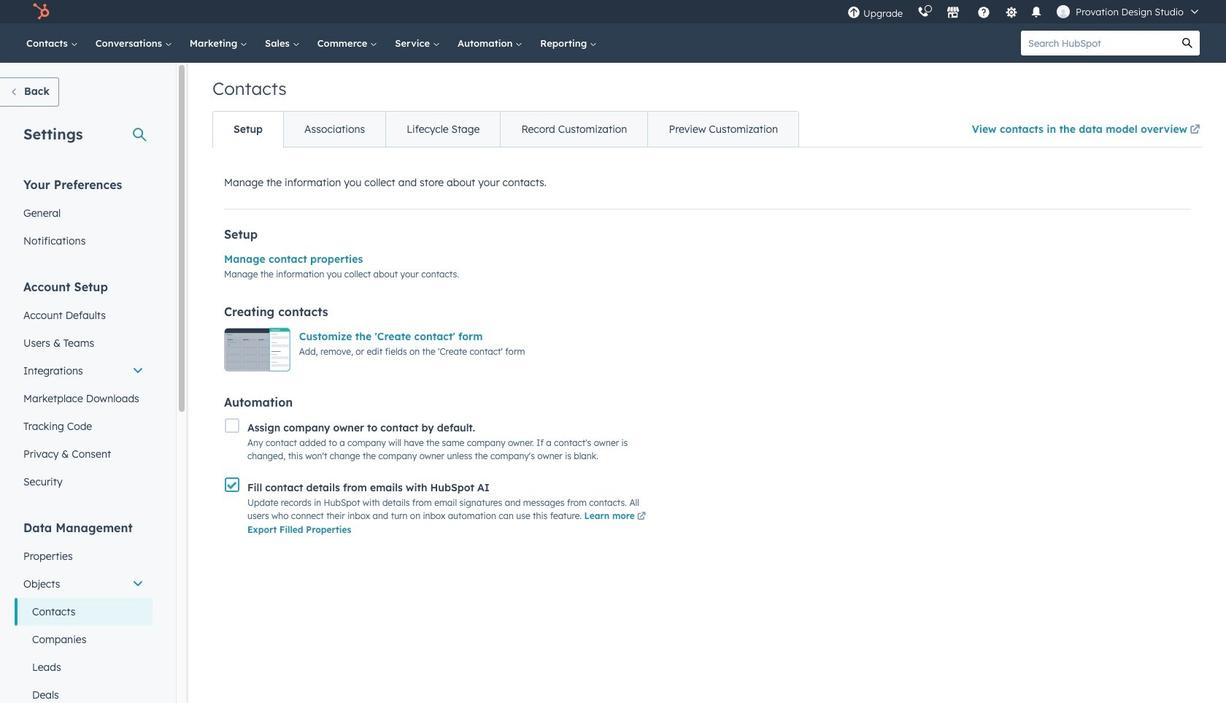 Task type: locate. For each thing, give the bounding box(es) containing it.
navigation
[[212, 111, 799, 147]]

account setup element
[[15, 279, 153, 496]]

link opens in a new window image
[[637, 510, 646, 523]]

menu
[[840, 0, 1209, 23]]

link opens in a new window image
[[1190, 122, 1201, 139], [1190, 125, 1201, 136], [637, 512, 646, 521]]

james peterson image
[[1057, 5, 1070, 18]]

Search HubSpot search field
[[1021, 31, 1175, 55]]



Task type: describe. For each thing, give the bounding box(es) containing it.
marketplaces image
[[947, 7, 960, 20]]

data management element
[[15, 520, 153, 703]]

your preferences element
[[15, 177, 153, 255]]



Task type: vqa. For each thing, say whether or not it's contained in the screenshot.
Search search field
no



